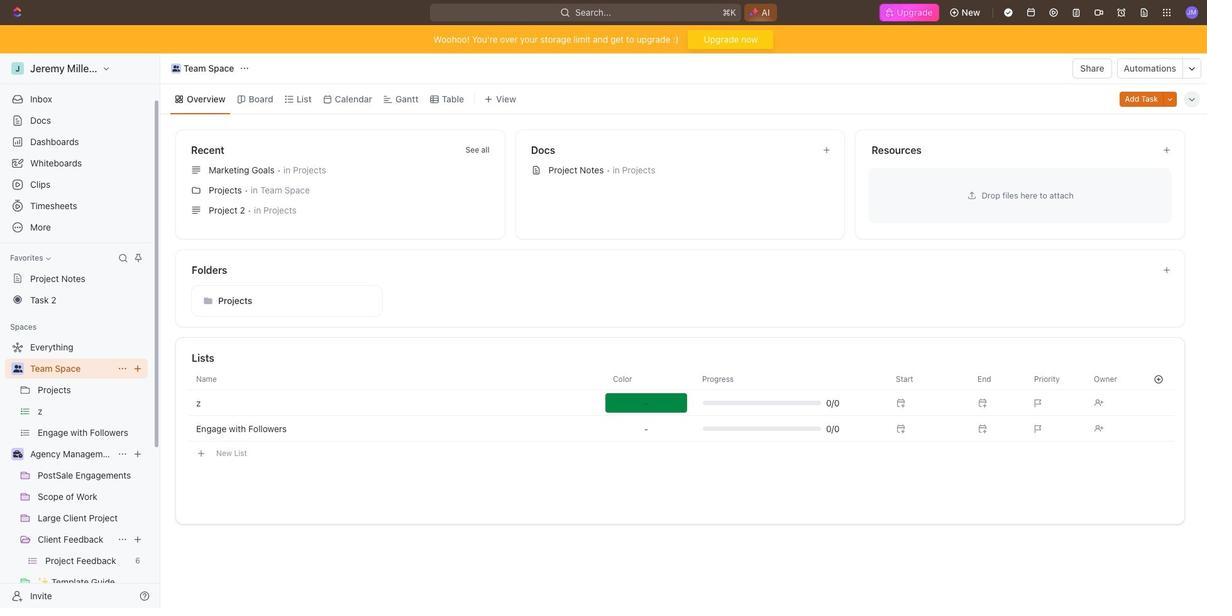 Task type: describe. For each thing, give the bounding box(es) containing it.
sidebar navigation
[[0, 53, 163, 609]]

user group image inside sidebar navigation
[[13, 365, 22, 373]]

business time image
[[13, 451, 22, 458]]



Task type: vqa. For each thing, say whether or not it's contained in the screenshot.
Tree on the bottom left of page within the the "sidebar" Navigation
yes



Task type: locate. For each thing, give the bounding box(es) containing it.
0 vertical spatial user group image
[[172, 65, 180, 72]]

0 horizontal spatial user group image
[[13, 365, 22, 373]]

user group image
[[172, 65, 180, 72], [13, 365, 22, 373]]

jeremy miller's workspace, , element
[[11, 62, 24, 75]]

1 horizontal spatial user group image
[[172, 65, 180, 72]]

tree
[[5, 338, 148, 609]]

tree inside sidebar navigation
[[5, 338, 148, 609]]

1 vertical spatial user group image
[[13, 365, 22, 373]]



